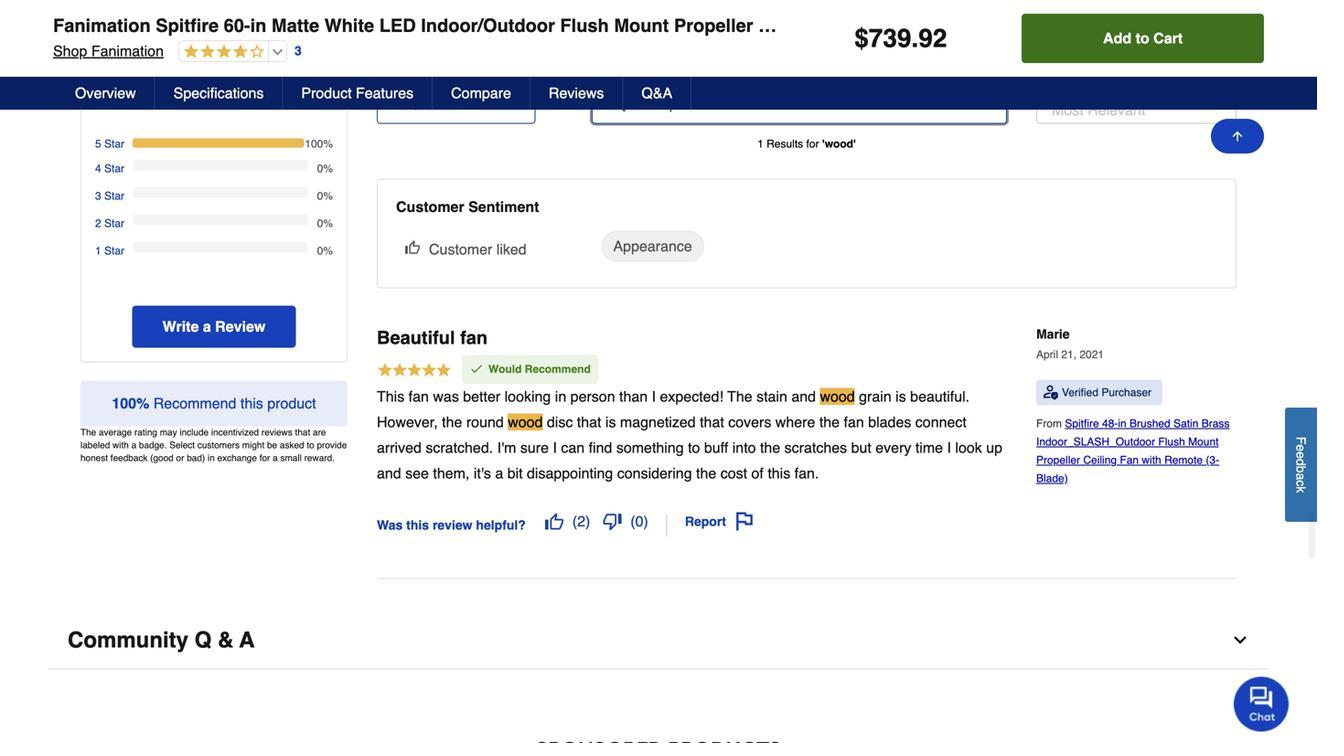 Task type: vqa. For each thing, say whether or not it's contained in the screenshot.
'2IN'
no



Task type: describe. For each thing, give the bounding box(es) containing it.
buff
[[705, 440, 729, 457]]

1 for 1 star
[[95, 245, 101, 258]]

compare
[[451, 85, 511, 102]]

verified purchaser
[[1062, 387, 1152, 399]]

f e e d b a c k button
[[1286, 408, 1318, 522]]

feedback
[[111, 453, 148, 464]]

blades
[[869, 414, 912, 431]]

than
[[620, 389, 648, 405]]

indoor_slash_outdoor
[[1037, 436, 1156, 449]]

q
[[195, 628, 212, 653]]

1 inside 5 out of 5 1 review
[[188, 94, 195, 108]]

badge.
[[139, 441, 167, 451]]

a down the be
[[273, 453, 278, 464]]

chevron down image
[[1232, 632, 1250, 650]]

southdeep products heading
[[48, 732, 1270, 744]]

product
[[267, 395, 316, 412]]

community q & a button
[[48, 613, 1270, 670]]

every
[[876, 440, 912, 457]]

exchange
[[217, 453, 257, 464]]

overview button
[[57, 77, 155, 110]]

2 horizontal spatial that
[[700, 414, 725, 431]]

i'm
[[497, 440, 517, 457]]

c
[[1294, 481, 1309, 487]]

the inside grain is beautiful. however, the round
[[442, 414, 462, 431]]

) for ( 0 )
[[644, 513, 649, 530]]

is inside grain is beautiful. however, the round
[[896, 389, 907, 405]]

the right into
[[760, 440, 781, 457]]

0 vertical spatial (3-
[[1026, 15, 1048, 36]]

person
[[571, 389, 615, 405]]

bad)
[[187, 453, 205, 464]]

the average rating may include incentivized reviews that are labeled with a badge. select customers might be asked to provide honest feedback (good or bad) in exchange for a small reward.
[[81, 428, 347, 464]]

d
[[1294, 459, 1309, 466]]

would
[[489, 363, 522, 376]]

write a review button
[[132, 306, 296, 348]]

ceiling inside spitfire 48-in brushed satin brass indoor_slash_outdoor flush mount propeller ceiling fan with remote (3- blade)
[[1084, 454, 1117, 467]]

honest
[[81, 453, 108, 464]]

0 horizontal spatial mount
[[614, 15, 669, 36]]

0
[[636, 513, 644, 530]]

add to cart button
[[1022, 14, 1265, 63]]

arrow up image
[[1231, 129, 1245, 144]]

but
[[852, 440, 872, 457]]

0 vertical spatial and
[[792, 389, 816, 405]]

report button
[[679, 506, 760, 538]]

review inside 5 out of 5 1 review
[[198, 94, 240, 108]]

beautiful
[[377, 328, 455, 349]]

3.7 stars image
[[179, 44, 264, 61]]

fan.
[[795, 465, 819, 482]]

with inside spitfire 48-in brushed satin brass indoor_slash_outdoor flush mount propeller ceiling fan with remote (3- blade)
[[1142, 454, 1162, 467]]

add to cart
[[1104, 30, 1183, 47]]

star for 2 star
[[104, 217, 124, 230]]

expected!
[[660, 389, 724, 405]]

to inside button
[[1136, 30, 1150, 47]]

5 star
[[95, 138, 124, 150]]

marie
[[1037, 327, 1070, 342]]

0 horizontal spatial i
[[553, 440, 557, 457]]

fanimation spitfire 60-in matte white led indoor/outdoor flush mount propeller ceiling fan with light remote (3-blade)
[[53, 15, 1104, 36]]

2 horizontal spatial i
[[948, 440, 952, 457]]

1 ' from the left
[[823, 138, 825, 150]]

and inside disc that is magnetized that covers where the fan blades connect arrived scratched. i'm sure i can find something to buff into the scratches but every time i look up and see them, it's a bit disappointing considering the cost of this fan.
[[377, 465, 401, 482]]

shop fanimation
[[53, 43, 164, 59]]

community q & a
[[68, 628, 255, 653]]

blade) inside spitfire 48-in brushed satin brass indoor_slash_outdoor flush mount propeller ceiling fan with remote (3- blade)
[[1037, 473, 1069, 485]]

thumb up image
[[405, 240, 420, 255]]

3 for 3 star
[[95, 190, 101, 203]]

flag image
[[736, 513, 754, 531]]

reviews
[[549, 85, 604, 102]]

hide filters
[[426, 94, 506, 111]]

beautiful fan
[[377, 328, 488, 349]]

product features button
[[283, 77, 433, 110]]

reviews
[[262, 428, 293, 438]]

5 for star
[[95, 138, 101, 150]]

find
[[589, 440, 613, 457]]

was
[[433, 389, 459, 405]]

b
[[1294, 466, 1309, 473]]

helpful?
[[476, 518, 526, 533]]

0 vertical spatial blade)
[[1048, 15, 1104, 36]]

that inside the average rating may include incentivized reviews that are labeled with a badge. select customers might be asked to provide honest feedback (good or bad) in exchange for a small reward.
[[295, 428, 310, 438]]

100 % recommend this product
[[112, 395, 316, 412]]

spitfire 48-in brushed satin brass indoor_slash_outdoor flush mount propeller ceiling fan with remote (3- blade) link
[[1037, 418, 1230, 485]]

in up "disc"
[[555, 389, 567, 405]]

48-
[[1103, 418, 1119, 430]]

the inside the average rating may include incentivized reviews that are labeled with a badge. select customers might be asked to provide honest feedback (good or bad) in exchange for a small reward.
[[81, 428, 96, 438]]

see
[[406, 465, 429, 482]]

reward.
[[304, 453, 335, 464]]

spitfire inside spitfire 48-in brushed satin brass indoor_slash_outdoor flush mount propeller ceiling fan with remote (3- blade)
[[1065, 418, 1100, 430]]

the down buff
[[696, 465, 717, 482]]

( 0 )
[[631, 513, 649, 530]]

disc
[[547, 414, 573, 431]]

k
[[1294, 487, 1309, 493]]

0% for 4 star
[[317, 162, 333, 175]]

led
[[379, 15, 416, 36]]

5 out of 5 1 review
[[188, 69, 307, 108]]

brushed
[[1130, 418, 1171, 430]]

compare button
[[433, 77, 531, 110]]

1 horizontal spatial for
[[807, 138, 819, 150]]

would recommend
[[489, 363, 591, 376]]

it's
[[474, 465, 491, 482]]

disc that is magnetized that covers where the fan blades connect arrived scratched. i'm sure i can find something to buff into the scratches but every time i look up and see them, it's a bit disappointing considering the cost of this fan.
[[377, 414, 1003, 482]]

grain
[[859, 389, 892, 405]]

0 vertical spatial fanimation
[[53, 15, 151, 36]]

into
[[733, 440, 756, 457]]

2 vertical spatial wood
[[508, 414, 543, 431]]

1 vertical spatial wood
[[820, 389, 855, 405]]

q&a button
[[624, 77, 692, 110]]

in inside the average rating may include incentivized reviews that are labeled with a badge. select customers might be asked to provide honest feedback (good or bad) in exchange for a small reward.
[[208, 453, 215, 464]]

include
[[180, 428, 209, 438]]

0 horizontal spatial propeller
[[674, 15, 754, 36]]

1 horizontal spatial this
[[406, 518, 429, 533]]

star for 3 star
[[104, 190, 124, 203]]

4 star
[[95, 162, 124, 175]]

average
[[99, 428, 132, 438]]

satin
[[1174, 418, 1199, 430]]

write
[[163, 318, 199, 335]]

1 vertical spatial recommend
[[154, 395, 237, 412]]

was this review helpful?
[[377, 518, 526, 533]]

up
[[987, 440, 1003, 457]]

$ 739 . 92
[[855, 24, 948, 53]]

looking
[[505, 389, 551, 405]]

0 vertical spatial 5 stars image
[[121, 65, 224, 92]]

0 vertical spatial spitfire
[[156, 15, 219, 36]]

light
[[904, 15, 949, 36]]

.
[[912, 24, 919, 53]]

21,
[[1062, 349, 1077, 361]]

where
[[776, 414, 816, 431]]

might
[[242, 441, 265, 451]]

60-
[[224, 15, 250, 36]]

q&a
[[642, 85, 673, 102]]

1 for 1 results for ' wood '
[[758, 138, 764, 150]]

fan for beautiful
[[460, 328, 488, 349]]

( for 2
[[573, 513, 577, 530]]

star for 4 star
[[104, 162, 124, 175]]



Task type: locate. For each thing, give the bounding box(es) containing it.
0 vertical spatial of
[[277, 69, 292, 90]]

0 horizontal spatial the
[[81, 428, 96, 438]]

3 0% from the top
[[317, 217, 333, 230]]

star up 1 star
[[104, 217, 124, 230]]

and down arrived
[[377, 465, 401, 482]]

flush down satin
[[1159, 436, 1186, 449]]

0 horizontal spatial flush
[[560, 15, 609, 36]]

rating
[[134, 428, 157, 438]]

2 horizontal spatial with
[[1142, 454, 1162, 467]]

2 e from the top
[[1294, 452, 1309, 459]]

specifications button
[[155, 77, 283, 110]]

0 vertical spatial review
[[198, 94, 240, 108]]

0 horizontal spatial '
[[823, 138, 825, 150]]

for down the be
[[260, 453, 270, 464]]

0% for 3 star
[[317, 190, 333, 203]]

labeled
[[81, 441, 110, 451]]

this right was
[[406, 518, 429, 533]]

2 ) from the left
[[644, 513, 649, 530]]

to down are
[[307, 441, 315, 451]]

to inside disc that is magnetized that covers where the fan blades connect arrived scratched. i'm sure i can find something to buff into the scratches but every time i look up and see them, it's a bit disappointing considering the cost of this fan.
[[688, 440, 700, 457]]

mount inside spitfire 48-in brushed satin brass indoor_slash_outdoor flush mount propeller ceiling fan with remote (3- blade)
[[1189, 436, 1219, 449]]

this inside disc that is magnetized that covers where the fan blades connect arrived scratched. i'm sure i can find something to buff into the scratches but every time i look up and see them, it's a bit disappointing considering the cost of this fan.
[[768, 465, 791, 482]]

1 vertical spatial remote
[[1165, 454, 1203, 467]]

( for 0
[[631, 513, 636, 530]]

2 vertical spatial fan
[[844, 414, 865, 431]]

5 for out
[[231, 69, 241, 90]]

0% for 1 star
[[317, 245, 333, 258]]

bit
[[508, 465, 523, 482]]

1 horizontal spatial i
[[652, 389, 656, 405]]

with inside the average rating may include incentivized reviews that are labeled with a badge. select customers might be asked to provide honest feedback (good or bad) in exchange for a small reward.
[[113, 441, 129, 451]]

a inside 'button'
[[203, 318, 211, 335]]

2
[[95, 217, 101, 230], [577, 513, 586, 530]]

1 vertical spatial for
[[260, 453, 270, 464]]

the up covers in the right of the page
[[728, 389, 753, 405]]

1 horizontal spatial 5 stars image
[[377, 362, 452, 382]]

(3- down brass
[[1206, 454, 1220, 467]]

product
[[301, 85, 352, 102]]

chevron up image
[[1232, 0, 1250, 12]]

1 vertical spatial this
[[768, 465, 791, 482]]

2 ' from the left
[[854, 138, 856, 150]]

review down 3.7 stars image
[[198, 94, 240, 108]]

0 vertical spatial the
[[728, 389, 753, 405]]

is down this fan was better looking in person than i expected! the stain and wood at the bottom
[[606, 414, 616, 431]]

scratches
[[785, 440, 848, 457]]

0 vertical spatial fan
[[825, 15, 857, 36]]

review inside the write a review 'button'
[[215, 318, 266, 335]]

(3- left add
[[1026, 15, 1048, 36]]

appearance button
[[602, 231, 704, 262]]

matte
[[272, 15, 320, 36]]

wood down looking
[[508, 414, 543, 431]]

0 horizontal spatial remote
[[954, 15, 1021, 36]]

( right thumb up icon
[[573, 513, 577, 530]]

fan down indoor_slash_outdoor
[[1120, 454, 1139, 467]]

in inside spitfire 48-in brushed satin brass indoor_slash_outdoor flush mount propeller ceiling fan with remote (3- blade)
[[1119, 418, 1127, 430]]

fan inside spitfire 48-in brushed satin brass indoor_slash_outdoor flush mount propeller ceiling fan with remote (3- blade)
[[1120, 454, 1139, 467]]

report
[[685, 515, 727, 529]]

propeller down the from
[[1037, 454, 1081, 467]]

0 vertical spatial 2
[[95, 217, 101, 230]]

look
[[956, 440, 983, 457]]

something
[[617, 440, 684, 457]]

1 vertical spatial 1
[[758, 138, 764, 150]]

1 horizontal spatial 5
[[231, 69, 241, 90]]

2 horizontal spatial 5
[[297, 69, 307, 90]]

1 vertical spatial with
[[113, 441, 129, 451]]

add
[[1104, 30, 1132, 47]]

0 horizontal spatial (3-
[[1026, 15, 1048, 36]]

2 horizontal spatial this
[[768, 465, 791, 482]]

i right than
[[652, 389, 656, 405]]

beautiful.
[[911, 389, 970, 405]]

2 horizontal spatial fan
[[844, 414, 865, 431]]

april
[[1037, 349, 1059, 361]]

4 0% from the top
[[317, 245, 333, 258]]

1 horizontal spatial (
[[631, 513, 636, 530]]

1 horizontal spatial with
[[862, 15, 899, 36]]

1 vertical spatial customer
[[429, 241, 493, 258]]

2 ( from the left
[[631, 513, 636, 530]]

wood left grain
[[820, 389, 855, 405]]

e up b
[[1294, 452, 1309, 459]]

1 vertical spatial the
[[81, 428, 96, 438]]

2 vertical spatial this
[[406, 518, 429, 533]]

that up buff
[[700, 414, 725, 431]]

for inside the average rating may include incentivized reviews that are labeled with a badge. select customers might be asked to provide honest feedback (good or bad) in exchange for a small reward.
[[260, 453, 270, 464]]

to inside the average rating may include incentivized reviews that are labeled with a badge. select customers might be asked to provide honest feedback (good or bad) in exchange for a small reward.
[[307, 441, 315, 451]]

customers
[[198, 441, 240, 451]]

2 star from the top
[[104, 162, 124, 175]]

0 horizontal spatial recommend
[[154, 395, 237, 412]]

a
[[203, 318, 211, 335], [131, 441, 136, 451], [273, 453, 278, 464], [495, 465, 504, 482], [1294, 473, 1309, 481]]

star up the 2 star
[[104, 190, 124, 203]]

remote right 92
[[954, 15, 1021, 36]]

1 down 3.7 stars image
[[188, 94, 195, 108]]

5 stars image down 3.7 stars image
[[121, 65, 224, 92]]

0 horizontal spatial 5 stars image
[[121, 65, 224, 92]]

1 ) from the left
[[586, 513, 591, 530]]

1 horizontal spatial recommend
[[525, 363, 591, 376]]

of right out
[[277, 69, 292, 90]]

1 horizontal spatial the
[[728, 389, 753, 405]]

2 up 1 star
[[95, 217, 101, 230]]

is inside disc that is magnetized that covers where the fan blades connect arrived scratched. i'm sure i can find something to buff into the scratches but every time i look up and see them, it's a bit disappointing considering the cost of this fan.
[[606, 414, 616, 431]]

the down was
[[442, 414, 462, 431]]

verified purchaser icon image
[[1044, 386, 1059, 400]]

1 vertical spatial 5 stars image
[[377, 362, 452, 382]]

a left bit
[[495, 465, 504, 482]]

provide
[[317, 441, 347, 451]]

739
[[869, 24, 912, 53]]

0 vertical spatial this
[[241, 395, 263, 412]]

with
[[862, 15, 899, 36], [113, 441, 129, 451], [1142, 454, 1162, 467]]

fan inside disc that is magnetized that covers where the fan blades connect arrived scratched. i'm sure i can find something to buff into the scratches but every time i look up and see them, it's a bit disappointing considering the cost of this fan.
[[844, 414, 865, 431]]

for right "results"
[[807, 138, 819, 150]]

customer for customer liked
[[429, 241, 493, 258]]

fan left was
[[409, 389, 429, 405]]

results
[[767, 138, 804, 150]]

0 horizontal spatial fan
[[825, 15, 857, 36]]

%
[[136, 395, 149, 412]]

5 left out
[[231, 69, 241, 90]]

of right cost
[[752, 465, 764, 482]]

0 horizontal spatial 1
[[95, 245, 101, 258]]

a up 'k'
[[1294, 473, 1309, 481]]

propeller inside spitfire 48-in brushed satin brass indoor_slash_outdoor flush mount propeller ceiling fan with remote (3- blade)
[[1037, 454, 1081, 467]]

fan left "739"
[[825, 15, 857, 36]]

wood right "results"
[[825, 138, 854, 150]]

propeller
[[674, 15, 754, 36], [1037, 454, 1081, 467]]

filter image
[[407, 96, 422, 110]]

recommend up looking
[[525, 363, 591, 376]]

1 ( from the left
[[573, 513, 577, 530]]

purchaser
[[1102, 387, 1152, 399]]

1 horizontal spatial of
[[752, 465, 764, 482]]

4
[[95, 162, 101, 175]]

0 vertical spatial recommend
[[525, 363, 591, 376]]

star up 4 star
[[104, 138, 124, 150]]

customer sentiment
[[396, 198, 539, 215]]

0 vertical spatial ceiling
[[759, 15, 820, 36]]

product features
[[301, 85, 414, 102]]

is right grain
[[896, 389, 907, 405]]

5 stars image down "beautiful"
[[377, 362, 452, 382]]

) left thumb down image
[[586, 513, 591, 530]]

0 horizontal spatial 5
[[95, 138, 101, 150]]

0 vertical spatial propeller
[[674, 15, 754, 36]]

mount down brass
[[1189, 436, 1219, 449]]

checkmark image
[[469, 362, 484, 377]]

0 vertical spatial remote
[[954, 15, 1021, 36]]

2 horizontal spatial to
[[1136, 30, 1150, 47]]

fanimation up shop fanimation
[[53, 15, 151, 36]]

0 horizontal spatial spitfire
[[156, 15, 219, 36]]

with down average
[[113, 441, 129, 451]]

thumb up image
[[545, 513, 563, 531]]

arrived
[[377, 440, 422, 457]]

star for 1 star
[[104, 245, 124, 258]]

1 vertical spatial fan
[[1120, 454, 1139, 467]]

connect
[[916, 414, 967, 431]]

0 vertical spatial wood
[[825, 138, 854, 150]]

stain
[[757, 389, 788, 405]]

5 up 4
[[95, 138, 101, 150]]

customer up thumb up image
[[396, 198, 465, 215]]

100%
[[305, 138, 333, 150]]

covers
[[729, 414, 772, 431]]

0 vertical spatial fan
[[460, 328, 488, 349]]

f e e d b a c k
[[1294, 437, 1309, 493]]

2 0% from the top
[[317, 190, 333, 203]]

1 vertical spatial 2
[[577, 513, 586, 530]]

fan for this
[[409, 389, 429, 405]]

1 left "results"
[[758, 138, 764, 150]]

1 vertical spatial fan
[[409, 389, 429, 405]]

1 vertical spatial 3
[[95, 190, 101, 203]]

thumb down image
[[603, 513, 622, 531]]

them,
[[433, 465, 470, 482]]

0 vertical spatial customer
[[396, 198, 465, 215]]

4 star from the top
[[104, 217, 124, 230]]

f
[[1294, 437, 1309, 445]]

) for ( 2 )
[[586, 513, 591, 530]]

0 horizontal spatial fan
[[409, 389, 429, 405]]

) right thumb down image
[[644, 513, 649, 530]]

1 vertical spatial ceiling
[[1084, 454, 1117, 467]]

0 horizontal spatial 2
[[95, 217, 101, 230]]

i left can
[[553, 440, 557, 457]]

of inside 5 out of 5 1 review
[[277, 69, 292, 90]]

liked
[[497, 241, 527, 258]]

time
[[916, 440, 944, 457]]

spitfire up indoor_slash_outdoor
[[1065, 418, 1100, 430]]

2 horizontal spatial 1
[[758, 138, 764, 150]]

in down customers
[[208, 453, 215, 464]]

1 horizontal spatial is
[[896, 389, 907, 405]]

that down person
[[577, 414, 602, 431]]

are
[[313, 428, 326, 438]]

0% for 2 star
[[317, 217, 333, 230]]

that up asked
[[295, 428, 310, 438]]

0 vertical spatial for
[[807, 138, 819, 150]]

(3-
[[1026, 15, 1048, 36], [1206, 454, 1220, 467]]

brass
[[1202, 418, 1230, 430]]

1 vertical spatial review
[[215, 318, 266, 335]]

a inside button
[[1294, 473, 1309, 481]]

and up where on the bottom right
[[792, 389, 816, 405]]

fan up "checkmark" image
[[460, 328, 488, 349]]

indoor/outdoor
[[421, 15, 555, 36]]

customer for customer sentiment
[[396, 198, 465, 215]]

mount up q&a
[[614, 15, 669, 36]]

0 horizontal spatial )
[[586, 513, 591, 530]]

fan
[[825, 15, 857, 36], [1120, 454, 1139, 467]]

ceiling down indoor_slash_outdoor
[[1084, 454, 1117, 467]]

1 horizontal spatial to
[[688, 440, 700, 457]]

( 2 )
[[573, 513, 591, 530]]

1 down the 2 star
[[95, 245, 101, 258]]

0 horizontal spatial this
[[241, 395, 263, 412]]

0 horizontal spatial that
[[295, 428, 310, 438]]

e up d
[[1294, 445, 1309, 452]]

1 horizontal spatial fan
[[1120, 454, 1139, 467]]

(3- inside spitfire 48-in brushed satin brass indoor_slash_outdoor flush mount propeller ceiling fan with remote (3- blade)
[[1206, 454, 1220, 467]]

0 vertical spatial 3
[[295, 44, 302, 58]]

flush up the "reviews"
[[560, 15, 609, 36]]

disappointing
[[527, 465, 613, 482]]

1
[[188, 94, 195, 108], [758, 138, 764, 150], [95, 245, 101, 258]]

1 0% from the top
[[317, 162, 333, 175]]

5 right out
[[297, 69, 307, 90]]

1 vertical spatial spitfire
[[1065, 418, 1100, 430]]

1 horizontal spatial mount
[[1189, 436, 1219, 449]]

to left buff
[[688, 440, 700, 457]]

3 star from the top
[[104, 190, 124, 203]]

this fan was better looking in person than i expected! the stain and wood
[[377, 389, 855, 405]]

the up scratches
[[820, 414, 840, 431]]

this up incentivized
[[241, 395, 263, 412]]

customer
[[396, 198, 465, 215], [429, 241, 493, 258]]

0%
[[317, 162, 333, 175], [317, 190, 333, 203], [317, 217, 333, 230], [317, 245, 333, 258]]

3 down matte at the left of page
[[295, 44, 302, 58]]

0 vertical spatial is
[[896, 389, 907, 405]]

better
[[463, 389, 501, 405]]

1 vertical spatial flush
[[1159, 436, 1186, 449]]

flush
[[560, 15, 609, 36], [1159, 436, 1186, 449]]

i left look
[[948, 440, 952, 457]]

star right 4
[[104, 162, 124, 175]]

remote inside spitfire 48-in brushed satin brass indoor_slash_outdoor flush mount propeller ceiling fan with remote (3- blade)
[[1165, 454, 1203, 467]]

( right thumb down image
[[631, 513, 636, 530]]

sentiment
[[469, 198, 539, 215]]

write a review
[[163, 318, 266, 335]]

0 horizontal spatial and
[[377, 465, 401, 482]]

0 vertical spatial mount
[[614, 15, 669, 36]]

1 star
[[95, 245, 124, 258]]

1 vertical spatial mount
[[1189, 436, 1219, 449]]

$
[[855, 24, 869, 53]]

this left fan.
[[768, 465, 791, 482]]

2 vertical spatial with
[[1142, 454, 1162, 467]]

0 vertical spatial flush
[[560, 15, 609, 36]]

in left the brushed
[[1119, 418, 1127, 430]]

100
[[112, 395, 136, 412]]

1 horizontal spatial '
[[854, 138, 856, 150]]

1 horizontal spatial 3
[[295, 44, 302, 58]]

a inside disc that is magnetized that covers where the fan blades connect arrived scratched. i'm sure i can find something to buff into the scratches but every time i look up and see them, it's a bit disappointing considering the cost of this fan.
[[495, 465, 504, 482]]

customer down customer sentiment
[[429, 241, 493, 258]]

with down the brushed
[[1142, 454, 1162, 467]]

92
[[919, 24, 948, 53]]

1 vertical spatial is
[[606, 414, 616, 431]]

0 horizontal spatial is
[[606, 414, 616, 431]]

star for 5 star
[[104, 138, 124, 150]]

a
[[239, 628, 255, 653]]

the up 'labeled'
[[81, 428, 96, 438]]

1 horizontal spatial and
[[792, 389, 816, 405]]

3 for 3
[[295, 44, 302, 58]]

1 vertical spatial fanimation
[[91, 43, 164, 59]]

reviews button
[[531, 77, 624, 110]]

0 horizontal spatial ceiling
[[759, 15, 820, 36]]

from
[[1037, 418, 1065, 430]]

filters
[[462, 94, 506, 111]]

cart
[[1154, 30, 1183, 47]]

1 horizontal spatial )
[[644, 513, 649, 530]]

3 down 4
[[95, 190, 101, 203]]

1 e from the top
[[1294, 445, 1309, 452]]

1 results for ' wood '
[[758, 138, 856, 150]]

recommend up include
[[154, 395, 237, 412]]

spitfire up 3.7 stars image
[[156, 15, 219, 36]]

2 right thumb up icon
[[577, 513, 586, 530]]

review right write on the left top
[[215, 318, 266, 335]]

features
[[356, 85, 414, 102]]

1 horizontal spatial 1
[[188, 94, 195, 108]]

in left matte at the left of page
[[250, 15, 267, 36]]

select
[[170, 441, 195, 451]]

to right add
[[1136, 30, 1150, 47]]

of inside disc that is magnetized that covers where the fan blades connect arrived scratched. i'm sure i can find something to buff into the scratches but every time i look up and see them, it's a bit disappointing considering the cost of this fan.
[[752, 465, 764, 482]]

with left .
[[862, 15, 899, 36]]

a right write on the left top
[[203, 318, 211, 335]]

1 horizontal spatial flush
[[1159, 436, 1186, 449]]

star down the 2 star
[[104, 245, 124, 258]]

2 star
[[95, 217, 124, 230]]

ceiling left $
[[759, 15, 820, 36]]

0 horizontal spatial 3
[[95, 190, 101, 203]]

fanimation up overview button
[[91, 43, 164, 59]]

1 horizontal spatial (3-
[[1206, 454, 1220, 467]]

fan up but
[[844, 414, 865, 431]]

1 star from the top
[[104, 138, 124, 150]]

1 horizontal spatial that
[[577, 414, 602, 431]]

flush inside spitfire 48-in brushed satin brass indoor_slash_outdoor flush mount propeller ceiling fan with remote (3- blade)
[[1159, 436, 1186, 449]]

1 horizontal spatial fan
[[460, 328, 488, 349]]

0 horizontal spatial with
[[113, 441, 129, 451]]

out
[[246, 69, 271, 90]]

1 horizontal spatial spitfire
[[1065, 418, 1100, 430]]

5 stars image
[[121, 65, 224, 92], [377, 362, 452, 382]]

1 horizontal spatial propeller
[[1037, 454, 1081, 467]]

grain is beautiful. however, the round
[[377, 389, 970, 431]]

5 star from the top
[[104, 245, 124, 258]]

a up feedback
[[131, 441, 136, 451]]

chat invite button image
[[1234, 677, 1290, 733]]

remote down satin
[[1165, 454, 1203, 467]]

be
[[267, 441, 277, 451]]

the
[[728, 389, 753, 405], [81, 428, 96, 438]]

propeller up q&a button
[[674, 15, 754, 36]]



